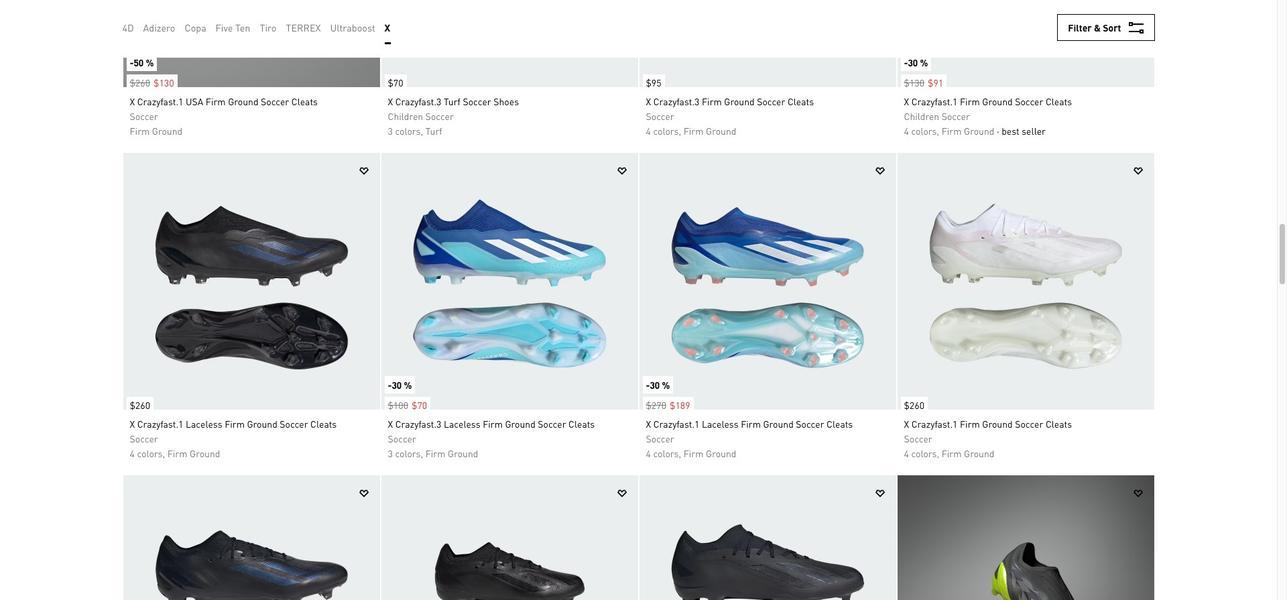 Task type: vqa. For each thing, say whether or not it's contained in the screenshot.
Your Privacy Choices
no



Task type: describe. For each thing, give the bounding box(es) containing it.
colors, inside x crazyfast.3 laceless firm ground soccer cleats soccer 3 colors, firm ground
[[395, 447, 423, 459]]

-50 %
[[130, 56, 154, 68]]

crazyfast.3 for $95
[[654, 95, 700, 107]]

2 $130 from the left
[[904, 76, 925, 89]]

1 $130 from the left
[[154, 76, 174, 89]]

soccer black x crazyfast.1 laceless firm ground soccer cleats image
[[123, 153, 380, 410]]

children inside x crazyfast.1 firm ground soccer cleats children soccer 4 colors, firm ground · best seller
[[904, 110, 940, 122]]

$260 link for x crazyfast.1 firm ground soccer cleats
[[898, 390, 928, 413]]

soccer black x crazyfast.3 firm ground soccer cleats image
[[640, 0, 896, 87]]

cleats inside x crazyfast.1 usa firm ground soccer cleats soccer firm ground
[[292, 95, 318, 107]]

crazyfast.1 for soccer black x crazyfast.1 laceless firm ground soccer cleats image at the left of page
[[137, 418, 183, 430]]

30 for $130
[[908, 56, 918, 68]]

-30 % for $270
[[646, 379, 670, 391]]

children soccer blue x crazyfast.1 firm ground soccer cleats image
[[898, 0, 1155, 87]]

adizero
[[143, 21, 175, 34]]

cleats inside x crazyfast.3 firm ground soccer cleats soccer 4 colors, firm ground
[[788, 95, 814, 107]]

x for soccer blue x crazyfast.1 laceless firm ground soccer cleats image
[[646, 418, 651, 430]]

0 horizontal spatial turf
[[426, 125, 443, 137]]

x for children soccer blue x crazyfast.1 firm ground soccer cleats image
[[904, 95, 910, 107]]

filter
[[1069, 21, 1092, 34]]

crazyfast.1 for children soccer blue x crazyfast.1 firm ground soccer cleats image
[[912, 95, 958, 107]]

ultraboost link
[[330, 20, 375, 35]]

% for $100
[[404, 379, 412, 391]]

1 laceless from the left
[[186, 418, 222, 430]]

x crazyfast.1 usa firm ground soccer cleats soccer firm ground
[[130, 95, 318, 137]]

$260 $130
[[130, 76, 174, 89]]

$189
[[670, 399, 691, 411]]

4 for soccer black x crazyfast.1 laceless firm ground soccer cleats image at the left of page
[[130, 447, 135, 459]]

laceless for $270 $189
[[702, 418, 739, 430]]

five ten
[[216, 21, 251, 34]]

4 for children soccer blue x crazyfast.1 firm ground soccer cleats image
[[904, 125, 909, 137]]

cleats inside x crazyfast.3 laceless firm ground soccer cleats soccer 3 colors, firm ground
[[569, 418, 595, 430]]

children inside x crazyfast.3 turf soccer shoes children soccer 3 colors, turf
[[388, 110, 423, 122]]

soccer black x crazyfast.1 firm ground soccer cleats image
[[123, 476, 380, 600]]

% for $270
[[662, 379, 670, 391]]

$100 $70
[[388, 399, 427, 411]]

3 inside x crazyfast.3 turf soccer shoes children soccer 3 colors, turf
[[388, 125, 393, 137]]

4d link
[[122, 20, 134, 35]]

five
[[216, 21, 233, 34]]

1 horizontal spatial turf
[[444, 95, 461, 107]]

$260 link for x crazyfast.1 laceless firm ground soccer cleats
[[123, 390, 154, 413]]

4 inside x crazyfast.3 firm ground soccer cleats soccer 4 colors, firm ground
[[646, 125, 651, 137]]

4d
[[122, 21, 134, 34]]

terrex
[[286, 21, 321, 34]]

x for children soccer blue x crazyfast.3 turf soccer shoes image
[[388, 95, 393, 107]]

x crazyfast.1 laceless firm ground soccer cleats soccer 4 colors, firm ground for soccer blue x crazyfast.1 laceless firm ground soccer cleats image
[[646, 418, 853, 459]]

crazyfast.3 for $70
[[396, 95, 442, 107]]

30 for $270
[[650, 379, 660, 391]]

five ten link
[[216, 20, 251, 35]]

x for soccer white x crazyfast.1 usa firm ground soccer cleats image
[[130, 95, 135, 107]]

colors, inside x crazyfast.3 firm ground soccer cleats soccer 4 colors, firm ground
[[654, 125, 682, 137]]

- for $100 $70
[[388, 379, 392, 391]]

x crazyfast.1 laceless firm ground soccer cleats soccer 4 colors, firm ground for soccer black x crazyfast.1 laceless firm ground soccer cleats image at the left of page
[[130, 418, 337, 459]]

crazyfast.1 for soccer blue x crazyfast.1 laceless firm ground soccer cleats image
[[654, 418, 700, 430]]

usa
[[186, 95, 203, 107]]

children soccer black x crazyfast.1 firm ground soccer cleats image
[[381, 476, 638, 600]]

30 for $100
[[392, 379, 402, 391]]

$270
[[646, 399, 667, 411]]

$95 link
[[640, 68, 665, 91]]

colors, inside x crazyfast.1 firm ground soccer cleats children soccer 4 colors, firm ground · best seller
[[912, 125, 940, 137]]

0 horizontal spatial $70
[[388, 76, 404, 89]]

best
[[1002, 125, 1020, 137]]

crazyfast.3 inside x crazyfast.3 laceless firm ground soccer cleats soccer 3 colors, firm ground
[[396, 418, 442, 430]]

ultraboost
[[330, 21, 375, 34]]

$260 for x crazyfast.1 laceless firm ground soccer cleats
[[130, 399, 150, 411]]

·
[[997, 125, 1000, 137]]

$91
[[928, 76, 944, 89]]

3 inside x crazyfast.3 laceless firm ground soccer cleats soccer 3 colors, firm ground
[[388, 447, 393, 459]]



Task type: locate. For each thing, give the bounding box(es) containing it.
% right '50'
[[146, 56, 154, 68]]

0 horizontal spatial -30 %
[[388, 379, 412, 391]]

- for $130 $91
[[904, 56, 909, 68]]

shoes
[[494, 95, 519, 107]]

soccer black x crazyfast.2 firm ground soccer cleats image
[[640, 476, 896, 600]]

seller
[[1022, 125, 1046, 137]]

% up $270 $189
[[662, 379, 670, 391]]

$130 left $91
[[904, 76, 925, 89]]

-
[[130, 56, 134, 68], [904, 56, 909, 68], [388, 379, 392, 391], [646, 379, 650, 391]]

x crazyfast.1 firm ground soccer cleats children soccer 4 colors, firm ground · best seller
[[904, 95, 1073, 137]]

-30 % for $100
[[388, 379, 412, 391]]

soccer blue x crazyfast.3 laceless firm ground soccer cleats image
[[381, 153, 638, 410]]

soccer black x crazyfast injection.1 laceless firm ground soccer cleats image
[[898, 476, 1155, 600]]

laceless inside x crazyfast.3 laceless firm ground soccer cleats soccer 3 colors, firm ground
[[444, 418, 481, 430]]

x for soccer black x crazyfast.3 firm ground soccer cleats image at the top of page
[[646, 95, 651, 107]]

%
[[146, 56, 154, 68], [921, 56, 929, 68], [404, 379, 412, 391], [662, 379, 670, 391]]

0 vertical spatial 3
[[388, 125, 393, 137]]

crazyfast.3 inside x crazyfast.3 firm ground soccer cleats soccer 4 colors, firm ground
[[654, 95, 700, 107]]

copa link
[[185, 20, 206, 35]]

1 3 from the top
[[388, 125, 393, 137]]

turf
[[444, 95, 461, 107], [426, 125, 443, 137]]

soccer
[[261, 95, 289, 107], [463, 95, 491, 107], [757, 95, 786, 107], [1016, 95, 1044, 107], [130, 110, 158, 122], [426, 110, 454, 122], [646, 110, 675, 122], [942, 110, 971, 122], [280, 418, 308, 430], [538, 418, 567, 430], [796, 418, 825, 430], [1016, 418, 1044, 430], [130, 433, 158, 445], [388, 433, 416, 445], [646, 433, 675, 445], [904, 433, 933, 445]]

x crazyfast.1 laceless firm ground soccer cleats soccer 4 colors, firm ground
[[130, 418, 337, 459], [646, 418, 853, 459]]

crazyfast.3 inside x crazyfast.3 turf soccer shoes children soccer 3 colors, turf
[[396, 95, 442, 107]]

0 horizontal spatial $260 link
[[123, 390, 154, 413]]

0 horizontal spatial x crazyfast.1 laceless firm ground soccer cleats soccer 4 colors, firm ground
[[130, 418, 337, 459]]

2 horizontal spatial laceless
[[702, 418, 739, 430]]

colors, inside x crazyfast.3 turf soccer shoes children soccer 3 colors, turf
[[395, 125, 423, 137]]

-30 %
[[904, 56, 929, 68], [388, 379, 412, 391], [646, 379, 670, 391]]

firm
[[206, 95, 226, 107], [702, 95, 722, 107], [960, 95, 981, 107], [130, 125, 150, 137], [684, 125, 704, 137], [942, 125, 962, 137], [225, 418, 245, 430], [483, 418, 503, 430], [741, 418, 761, 430], [960, 418, 981, 430], [167, 447, 188, 459], [426, 447, 446, 459], [684, 447, 704, 459], [942, 447, 962, 459]]

1 horizontal spatial $70
[[412, 399, 427, 411]]

crazyfast.1 inside x crazyfast.1 firm ground soccer cleats children soccer 4 colors, firm ground · best seller
[[912, 95, 958, 107]]

x link
[[385, 20, 390, 35]]

$130
[[154, 76, 174, 89], [904, 76, 925, 89]]

2 $260 link from the left
[[898, 390, 928, 413]]

0 horizontal spatial children
[[388, 110, 423, 122]]

1 horizontal spatial $260 link
[[898, 390, 928, 413]]

soccer white x crazyfast.1 firm ground soccer cleats image
[[898, 153, 1155, 410]]

-30 % up the $130 $91
[[904, 56, 929, 68]]

crazyfast.3 down the $95 in the right top of the page
[[654, 95, 700, 107]]

4 inside x crazyfast.1 firm ground soccer cleats children soccer 4 colors, firm ground · best seller
[[904, 125, 909, 137]]

list containing 4d
[[122, 11, 400, 44]]

$70
[[388, 76, 404, 89], [412, 399, 427, 411]]

-30 % up $270
[[646, 379, 670, 391]]

cleats
[[292, 95, 318, 107], [788, 95, 814, 107], [1046, 95, 1073, 107], [311, 418, 337, 430], [569, 418, 595, 430], [827, 418, 853, 430], [1046, 418, 1073, 430]]

1 horizontal spatial children
[[904, 110, 940, 122]]

1 horizontal spatial laceless
[[444, 418, 481, 430]]

3 down $100
[[388, 447, 393, 459]]

x crazyfast.1 firm ground soccer cleats soccer 4 colors, firm ground
[[904, 418, 1073, 459]]

crazyfast.1 for "soccer white x crazyfast.1 firm ground soccer cleats" image
[[912, 418, 958, 430]]

crazyfast.1 for soccer white x crazyfast.1 usa firm ground soccer cleats image
[[137, 95, 183, 107]]

-30 % for $130
[[904, 56, 929, 68]]

1 x crazyfast.1 laceless firm ground soccer cleats soccer 4 colors, firm ground from the left
[[130, 418, 337, 459]]

2 x crazyfast.1 laceless firm ground soccer cleats soccer 4 colors, firm ground from the left
[[646, 418, 853, 459]]

x inside list
[[385, 21, 390, 34]]

terrex link
[[286, 20, 321, 35]]

adizero link
[[143, 20, 175, 35]]

1 children from the left
[[388, 110, 423, 122]]

children down the $130 $91
[[904, 110, 940, 122]]

x for soccer black x crazyfast.1 laceless firm ground soccer cleats image at the left of page
[[130, 418, 135, 430]]

% for $260
[[146, 56, 154, 68]]

x inside x crazyfast.3 turf soccer shoes children soccer 3 colors, turf
[[388, 95, 393, 107]]

$95
[[646, 76, 662, 89]]

2 children from the left
[[904, 110, 940, 122]]

soccer blue x crazyfast.1 laceless firm ground soccer cleats image
[[640, 153, 896, 410]]

colors,
[[395, 125, 423, 137], [654, 125, 682, 137], [912, 125, 940, 137], [137, 447, 165, 459], [395, 447, 423, 459], [654, 447, 682, 459], [912, 447, 940, 459]]

colors, inside x crazyfast.1 firm ground soccer cleats soccer 4 colors, firm ground
[[912, 447, 940, 459]]

&
[[1095, 21, 1101, 34]]

crazyfast.1 inside x crazyfast.1 usa firm ground soccer cleats soccer firm ground
[[137, 95, 183, 107]]

4 for soccer blue x crazyfast.1 laceless firm ground soccer cleats image
[[646, 447, 651, 459]]

- up $270
[[646, 379, 650, 391]]

% up $100 $70
[[404, 379, 412, 391]]

x crazyfast.3 turf soccer shoes children soccer 3 colors, turf
[[388, 95, 519, 137]]

- up the $130 $91
[[904, 56, 909, 68]]

0 horizontal spatial $130
[[154, 76, 174, 89]]

-30 % up $100
[[388, 379, 412, 391]]

crazyfast.3 down $100 $70
[[396, 418, 442, 430]]

1 horizontal spatial -30 %
[[646, 379, 670, 391]]

x crazyfast.3 firm ground soccer cleats soccer 4 colors, firm ground
[[646, 95, 814, 137]]

3
[[388, 125, 393, 137], [388, 447, 393, 459]]

children soccer blue x crazyfast.3 turf soccer shoes image
[[381, 0, 638, 87]]

0 vertical spatial $70
[[388, 76, 404, 89]]

x for "soccer white x crazyfast.1 firm ground soccer cleats" image
[[904, 418, 910, 430]]

0 horizontal spatial laceless
[[186, 418, 222, 430]]

x for soccer blue x crazyfast.3 laceless firm ground soccer cleats image
[[388, 418, 393, 430]]

$130 $91
[[904, 76, 944, 89]]

2 horizontal spatial -30 %
[[904, 56, 929, 68]]

$270 $189
[[646, 399, 691, 411]]

ground
[[228, 95, 259, 107], [725, 95, 755, 107], [983, 95, 1013, 107], [152, 125, 183, 137], [706, 125, 737, 137], [965, 125, 995, 137], [247, 418, 278, 430], [505, 418, 536, 430], [764, 418, 794, 430], [983, 418, 1013, 430], [190, 447, 220, 459], [448, 447, 479, 459], [706, 447, 737, 459], [965, 447, 995, 459]]

1 vertical spatial $70
[[412, 399, 427, 411]]

- for $270 $189
[[646, 379, 650, 391]]

2 3 from the top
[[388, 447, 393, 459]]

x inside x crazyfast.3 laceless firm ground soccer cleats soccer 3 colors, firm ground
[[388, 418, 393, 430]]

list
[[122, 11, 400, 44]]

1 $260 link from the left
[[123, 390, 154, 413]]

1 horizontal spatial x crazyfast.1 laceless firm ground soccer cleats soccer 4 colors, firm ground
[[646, 418, 853, 459]]

crazyfast.3
[[396, 95, 442, 107], [654, 95, 700, 107], [396, 418, 442, 430]]

3 down $70 link
[[388, 125, 393, 137]]

tiro
[[260, 21, 277, 34]]

30 up the $130 $91
[[908, 56, 918, 68]]

x crazyfast.3 laceless firm ground soccer cleats soccer 3 colors, firm ground
[[388, 418, 595, 459]]

x inside x crazyfast.1 usa firm ground soccer cleats soccer firm ground
[[130, 95, 135, 107]]

x inside x crazyfast.1 firm ground soccer cleats children soccer 4 colors, firm ground · best seller
[[904, 95, 910, 107]]

- up $100
[[388, 379, 392, 391]]

children
[[388, 110, 423, 122], [904, 110, 940, 122]]

$100
[[388, 399, 409, 411]]

% for $130
[[921, 56, 929, 68]]

2 laceless from the left
[[444, 418, 481, 430]]

crazyfast.1 inside x crazyfast.1 firm ground soccer cleats soccer 4 colors, firm ground
[[912, 418, 958, 430]]

50
[[134, 56, 144, 68]]

% up the $130 $91
[[921, 56, 929, 68]]

4
[[646, 125, 651, 137], [904, 125, 909, 137], [130, 447, 135, 459], [646, 447, 651, 459], [904, 447, 909, 459]]

filter & sort button
[[1058, 14, 1155, 41]]

1 vertical spatial 3
[[388, 447, 393, 459]]

3 laceless from the left
[[702, 418, 739, 430]]

$70 right $100
[[412, 399, 427, 411]]

crazyfast.1
[[137, 95, 183, 107], [912, 95, 958, 107], [137, 418, 183, 430], [654, 418, 700, 430], [912, 418, 958, 430]]

x inside x crazyfast.1 firm ground soccer cleats soccer 4 colors, firm ground
[[904, 418, 910, 430]]

2 horizontal spatial 30
[[908, 56, 918, 68]]

- for $260 $130
[[130, 56, 134, 68]]

laceless
[[186, 418, 222, 430], [444, 418, 481, 430], [702, 418, 739, 430]]

$70 link
[[381, 68, 407, 91]]

$70 down x link on the top left of the page
[[388, 76, 404, 89]]

children down $70 link
[[388, 110, 423, 122]]

copa
[[185, 21, 206, 34]]

30 up $100
[[392, 379, 402, 391]]

laceless for $100 $70
[[444, 418, 481, 430]]

cleats inside x crazyfast.1 firm ground soccer cleats children soccer 4 colors, firm ground · best seller
[[1046, 95, 1073, 107]]

filter & sort
[[1069, 21, 1122, 34]]

30 up $270
[[650, 379, 660, 391]]

$260 link
[[123, 390, 154, 413], [898, 390, 928, 413]]

- up $260 $130
[[130, 56, 134, 68]]

tiro link
[[260, 20, 277, 35]]

$130 down -50 % on the top left of page
[[154, 76, 174, 89]]

ten
[[235, 21, 251, 34]]

0 vertical spatial turf
[[444, 95, 461, 107]]

1 horizontal spatial 30
[[650, 379, 660, 391]]

1 vertical spatial turf
[[426, 125, 443, 137]]

crazyfast.3 down $70 link
[[396, 95, 442, 107]]

$260 for x crazyfast.1 firm ground soccer cleats
[[904, 399, 925, 411]]

cleats inside x crazyfast.1 firm ground soccer cleats soccer 4 colors, firm ground
[[1046, 418, 1073, 430]]

soccer white x crazyfast.1 usa firm ground soccer cleats image
[[123, 0, 380, 87]]

x inside x crazyfast.3 firm ground soccer cleats soccer 4 colors, firm ground
[[646, 95, 651, 107]]

1 horizontal spatial $130
[[904, 76, 925, 89]]

sort
[[1104, 21, 1122, 34]]

30
[[908, 56, 918, 68], [392, 379, 402, 391], [650, 379, 660, 391]]

$260
[[130, 76, 150, 89], [130, 399, 150, 411], [904, 399, 925, 411]]

0 horizontal spatial 30
[[392, 379, 402, 391]]

x
[[385, 21, 390, 34], [130, 95, 135, 107], [388, 95, 393, 107], [646, 95, 651, 107], [904, 95, 910, 107], [130, 418, 135, 430], [388, 418, 393, 430], [646, 418, 651, 430], [904, 418, 910, 430]]

4 inside x crazyfast.1 firm ground soccer cleats soccer 4 colors, firm ground
[[904, 447, 909, 459]]



